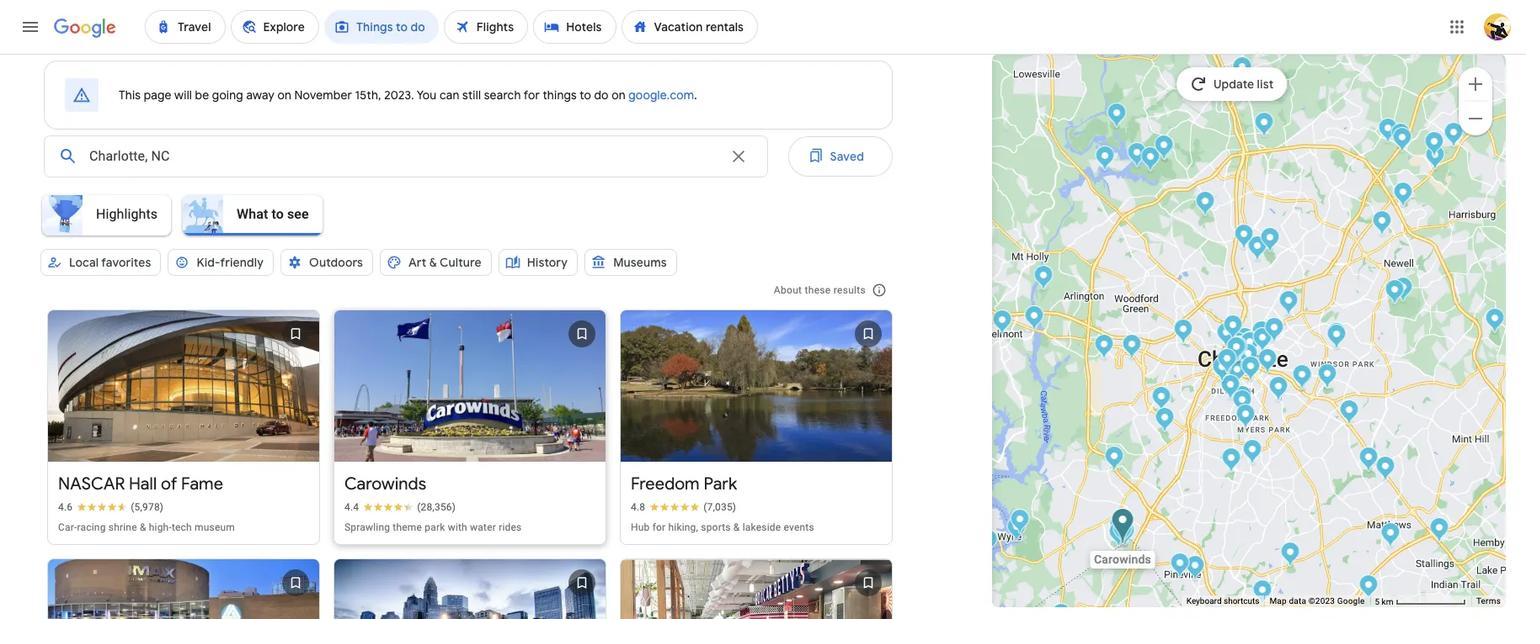 Task type: describe. For each thing, give the bounding box(es) containing it.
5 km
[[1375, 598, 1396, 607]]

mcdowell nature preserve image
[[1007, 517, 1026, 545]]

sea life charlotte-concord image
[[1378, 118, 1398, 146]]

carolina harbor image
[[1109, 522, 1128, 550]]

with
[[448, 523, 467, 534]]

save romare bearden park to collection image
[[562, 564, 602, 604]]

squirrel lake park image
[[1381, 523, 1400, 551]]

4.8 out of 5 stars from 7,035 reviews image
[[631, 502, 736, 515]]

racing
[[77, 523, 106, 534]]

km
[[1382, 598, 1394, 607]]

saved link
[[788, 136, 893, 177]]

about these results
[[774, 285, 866, 297]]

filters list inside form
[[37, 243, 893, 300]]

highlights link
[[37, 195, 178, 236]]

cordelia park image
[[1265, 318, 1284, 345]]

carolina thread trail image
[[1221, 375, 1240, 403]]

big rock nature preserve image
[[1253, 580, 1272, 608]]

0 horizontal spatial for
[[524, 88, 540, 103]]

zoom in map image
[[1466, 74, 1486, 94]]

pineville lake park image
[[1170, 553, 1190, 581]]

local
[[69, 255, 99, 270]]

mint museum uptown image
[[1227, 336, 1246, 364]]

woodstock express image
[[1116, 521, 1135, 548]]

art & culture
[[408, 255, 482, 270]]

art & culture button
[[380, 243, 492, 283]]

clt airport overlook image
[[1095, 334, 1114, 362]]

do
[[594, 88, 609, 103]]

marshall park image
[[1239, 344, 1258, 371]]

update list
[[1214, 77, 1274, 92]]

lakeside
[[743, 523, 781, 534]]

afterburn image
[[1113, 522, 1133, 550]]

ribbonwalk nature preserve image
[[1261, 227, 1280, 255]]

outdoors button
[[281, 243, 373, 283]]

picture project clt selfie museum image
[[1340, 400, 1359, 428]]

freedom park
[[631, 475, 737, 496]]

william r. davie park image
[[1281, 542, 1300, 570]]

aeronautica landing image
[[1112, 521, 1132, 549]]

freedom
[[631, 475, 700, 496]]

about
[[774, 285, 802, 297]]

what to see link
[[178, 195, 329, 236]]

.
[[694, 88, 697, 103]]

wilderness run image
[[1116, 521, 1135, 549]]

history
[[527, 255, 568, 270]]

charlotte motor speedway image
[[1426, 145, 1445, 173]]

romare bearden park image
[[1228, 332, 1247, 360]]

art
[[408, 255, 426, 270]]

5 km button
[[1370, 596, 1471, 609]]

little sugar creek greenway image
[[1241, 355, 1261, 382]]

Search for destinations, sights and more text field
[[88, 136, 718, 177]]

nascar hall of fame
[[58, 475, 223, 496]]

carolina raptor center image
[[1141, 147, 1160, 174]]

events
[[784, 523, 814, 534]]

culture
[[440, 255, 482, 270]]

(7,035)
[[704, 502, 736, 514]]

nighthawk image
[[1112, 518, 1132, 546]]

sprawling
[[345, 523, 390, 534]]

first ward park image
[[1241, 331, 1261, 359]]

about these results image
[[859, 270, 900, 311]]

15th,
[[355, 88, 381, 103]]

what
[[237, 206, 268, 222]]

lake road image
[[1248, 236, 1267, 264]]

discovery place kids-huntersville image
[[1233, 56, 1252, 84]]

symphony park image
[[1243, 440, 1262, 467]]

page
[[144, 88, 172, 103]]

ray's splash planet image
[[1223, 315, 1243, 343]]

carowinds image
[[1111, 509, 1134, 547]]

2023.
[[384, 88, 414, 103]]

hub for hiking, sports & lakeside events
[[631, 523, 814, 534]]

5
[[1375, 598, 1380, 607]]

hezekiah alexander house image
[[1327, 324, 1346, 352]]

of
[[161, 475, 177, 496]]

billy graham library image
[[1152, 387, 1171, 414]]

discovery place science image
[[1235, 328, 1255, 355]]

water
[[470, 523, 496, 534]]

lake wylie image
[[978, 530, 998, 558]]

car-
[[58, 523, 77, 534]]

mr. putty's fun park image
[[1052, 604, 1071, 620]]

shrine
[[108, 523, 137, 534]]

nascar
[[58, 475, 125, 496]]

levine center for the arts image
[[1227, 337, 1246, 365]]

& inside art & culture button
[[429, 255, 437, 270]]

map region
[[792, 8, 1526, 620]]

see
[[287, 206, 309, 222]]

clear image
[[728, 147, 748, 167]]

latta nature preserve image
[[1155, 136, 1175, 163]]

can
[[440, 88, 460, 103]]

map data ©2023 google
[[1270, 597, 1365, 607]]

car-racing shrine & high-tech museum
[[58, 523, 235, 534]]

pnc music pavilion image
[[1394, 182, 1413, 210]]

minnesota road image
[[1174, 319, 1193, 347]]

going
[[212, 88, 243, 103]]

midtown park image
[[1241, 356, 1261, 384]]

president james k. polk state historic site image
[[1186, 556, 1205, 584]]

vortex image
[[1112, 517, 1132, 545]]

carolina goldrusher image
[[1111, 518, 1130, 546]]

independence park image
[[1258, 349, 1277, 377]]

mountain island lake image
[[1095, 146, 1115, 174]]

frazier park image
[[1217, 323, 1236, 350]]

colonel francis j. beatty park image
[[1359, 575, 1378, 603]]

harvey b. gantt center for african-american arts + culture image
[[1227, 338, 1246, 366]]

latta place historic site image
[[1127, 142, 1147, 170]]

park
[[704, 475, 737, 496]]

sherman branch nature preserve image
[[1485, 308, 1505, 336]]

imaginon: the joe & joan martin center image
[[1240, 332, 1260, 360]]

favorites
[[101, 255, 151, 270]]

bojangles coliseum image
[[1293, 365, 1312, 393]]

metalmorphosis image
[[1105, 446, 1124, 474]]

sunstone drive image
[[1234, 224, 1254, 252]]

results
[[834, 285, 866, 297]]

these
[[805, 285, 831, 297]]

google.com link
[[629, 88, 694, 103]]

evergreen nature preserve image
[[1318, 364, 1337, 392]]

copperhead island image
[[1010, 510, 1030, 537]]

latta park image
[[1228, 360, 1247, 387]]

for inside list
[[653, 523, 666, 534]]

hub
[[631, 523, 650, 534]]

update
[[1214, 77, 1255, 92]]

save nascar hall of fame to collection image
[[275, 314, 316, 355]]

highlights
[[96, 206, 158, 222]]

data
[[1289, 597, 1307, 607]]

save discovery place science to collection image
[[275, 564, 316, 604]]

away
[[246, 88, 275, 103]]

kevin loftin riverfront park image
[[1025, 306, 1044, 334]]

you
[[417, 88, 437, 103]]

quest at latta nature preserve image
[[1154, 135, 1174, 163]]



Task type: locate. For each thing, give the bounding box(es) containing it.
what to see
[[237, 206, 309, 222]]

0 horizontal spatial &
[[140, 523, 146, 534]]

park road park image
[[1222, 448, 1241, 476]]

hidell brooks gallery image
[[1213, 357, 1232, 385]]

the charlotte museum of history image
[[1327, 323, 1346, 350]]

theme
[[393, 523, 422, 534]]

zmax dragway image
[[1425, 131, 1444, 159]]

east independence boulevard image
[[1430, 518, 1449, 546]]

be
[[195, 88, 209, 103]]

shortcuts
[[1224, 597, 1260, 607]]

save carowinds to collection image
[[562, 314, 602, 355]]

carowinds
[[345, 475, 426, 496]]

&
[[429, 255, 437, 270], [140, 523, 146, 534], [734, 523, 740, 534]]

museums button
[[585, 243, 677, 283]]

keyboard shortcuts button
[[1187, 596, 1260, 608]]

to inside "list item"
[[272, 206, 284, 222]]

museum
[[195, 523, 235, 534]]

ricochet image
[[1111, 516, 1130, 544]]

1 horizontal spatial &
[[429, 255, 437, 270]]

1 on from the left
[[278, 88, 291, 103]]

the mint museum image
[[1269, 377, 1288, 404]]

hall
[[129, 475, 157, 496]]

4.4 out of 5 stars from 28,356 reviews image
[[345, 502, 456, 515]]

for left things
[[524, 88, 540, 103]]

kiddy hawk image
[[1113, 520, 1133, 548]]

0 horizontal spatial to
[[272, 206, 284, 222]]

0 vertical spatial to
[[580, 88, 591, 103]]

main menu image
[[20, 17, 40, 37]]

1 horizontal spatial to
[[580, 88, 591, 103]]

reedy creek nature center image
[[1385, 280, 1405, 307]]

this page will be going away on november 15th, 2023. you can still search for things to do on google.com .
[[119, 88, 697, 103]]

to left do
[[580, 88, 591, 103]]

still
[[462, 88, 481, 103]]

4.6
[[58, 502, 73, 514]]

update list button
[[1177, 67, 1288, 101]]

november
[[294, 88, 352, 103]]

hornets nest park image
[[1196, 191, 1215, 219]]

hiking,
[[668, 523, 698, 534]]

list
[[1258, 77, 1274, 92]]

saved
[[830, 149, 864, 164]]

on right do
[[612, 88, 626, 103]]

for right hub
[[653, 523, 666, 534]]

cabarrus county convention and visitors bureau image
[[1393, 127, 1412, 155]]

freedom park image
[[1233, 386, 1252, 414]]

2 horizontal spatial &
[[734, 523, 740, 534]]

fame
[[181, 475, 223, 496]]

filters list
[[30, 190, 893, 258], [37, 243, 893, 300]]

mcalpine creek park image
[[1359, 447, 1378, 475]]

fury 325 image
[[1111, 515, 1131, 542]]

1 horizontal spatial for
[[653, 523, 666, 534]]

will
[[174, 88, 192, 103]]

save freedom park charlotte, north carolina to collection image
[[848, 314, 889, 355]]

list
[[40, 285, 900, 620]]

ovens auditorium image
[[1293, 366, 1313, 393]]

kid-
[[197, 255, 220, 270]]

hurler image
[[1110, 515, 1129, 542]]

filters list containing highlights
[[30, 190, 893, 258]]

camp snoopy image
[[1115, 521, 1134, 548]]

©2023
[[1309, 597, 1335, 607]]

& right art
[[429, 255, 437, 270]]

terms
[[1477, 597, 1501, 607]]

local favorites
[[69, 255, 151, 270]]

(28,356)
[[417, 502, 456, 514]]

reedy creek park image
[[1394, 277, 1413, 305]]

things
[[543, 88, 577, 103]]

terms link
[[1477, 597, 1501, 607]]

wing haven image
[[1236, 404, 1256, 432]]

4.4
[[345, 502, 359, 514]]

keyboard
[[1187, 597, 1222, 607]]

renaissance park image
[[1155, 408, 1175, 435]]

mustang owner's museum image
[[1444, 122, 1464, 150]]

this
[[119, 88, 141, 103]]

charlotte rail trail image
[[1218, 349, 1237, 377]]

on
[[278, 88, 291, 103], [612, 88, 626, 103]]

historic rosedale image
[[1279, 291, 1298, 318]]

the green image
[[1229, 337, 1248, 365]]

what to see list item
[[178, 190, 329, 241]]

sullenberger aviation museum image
[[1122, 334, 1142, 362]]

search
[[484, 88, 521, 103]]

stowe park image
[[993, 310, 1012, 338]]

2 on from the left
[[612, 88, 626, 103]]

save optimist hall to collection image
[[848, 564, 889, 604]]

sports
[[701, 523, 731, 534]]

unc charlotte botanical gardens image
[[1373, 211, 1392, 238]]

filters form
[[30, 130, 893, 300]]

outdoors
[[309, 255, 363, 270]]

1 horizontal spatial on
[[612, 88, 626, 103]]

0 horizontal spatial on
[[278, 88, 291, 103]]

zoom out map image
[[1466, 108, 1486, 128]]

friendly
[[220, 255, 264, 270]]

history button
[[498, 243, 578, 283]]

museum of illusions - charlotte image
[[1226, 339, 1245, 366]]

intimidator image
[[1115, 518, 1134, 546]]

keyboard shortcuts
[[1187, 597, 1260, 607]]

museums
[[613, 255, 667, 270]]

u.s. national whitewater center image
[[1034, 265, 1053, 293]]

levine museum of the new south image
[[1229, 336, 1248, 364]]

google
[[1337, 597, 1365, 607]]

1 vertical spatial to
[[272, 206, 284, 222]]

(5,978)
[[131, 502, 164, 514]]

map
[[1270, 597, 1287, 607]]

4.6 out of 5 stars from 5,978 reviews image
[[58, 502, 164, 515]]

ifly indoor skydiving - charlotte image
[[1391, 123, 1410, 151]]

mcgill rose garden image
[[1253, 328, 1272, 355]]

frankie's of charlotte image
[[1255, 112, 1274, 140]]

kid-friendly button
[[168, 243, 274, 283]]

to
[[580, 88, 591, 103], [272, 206, 284, 222]]

big air trampoline park image
[[1376, 457, 1395, 484]]

high-
[[149, 523, 172, 534]]

local favorites button
[[40, 243, 161, 283]]

sprawling theme park with water rides
[[345, 523, 522, 534]]

on right away
[[278, 88, 291, 103]]

list containing nascar hall of fame
[[40, 285, 900, 620]]

tech
[[172, 523, 192, 534]]

optimist hall image
[[1252, 321, 1272, 349]]

rural hill nature preserve image
[[1107, 103, 1127, 131]]

bechtler museum of modern art image
[[1229, 336, 1248, 364]]

filters list containing local favorites
[[37, 243, 893, 300]]

carolina cyclone image
[[1110, 516, 1129, 544]]

& left high-
[[140, 523, 146, 534]]

park
[[425, 523, 445, 534]]

rides
[[499, 523, 522, 534]]

1 vertical spatial for
[[653, 523, 666, 534]]

nascar hall of fame image
[[1232, 341, 1251, 369]]

for
[[524, 88, 540, 103], [653, 523, 666, 534]]

0 vertical spatial for
[[524, 88, 540, 103]]

google.com
[[629, 88, 694, 103]]

to left see
[[272, 206, 284, 222]]

& right sports at the left of the page
[[734, 523, 740, 534]]

4.8
[[631, 502, 645, 514]]

discovery place nature image
[[1233, 390, 1252, 418]]

kid-friendly
[[197, 255, 264, 270]]



Task type: vqa. For each thing, say whether or not it's contained in the screenshot.


